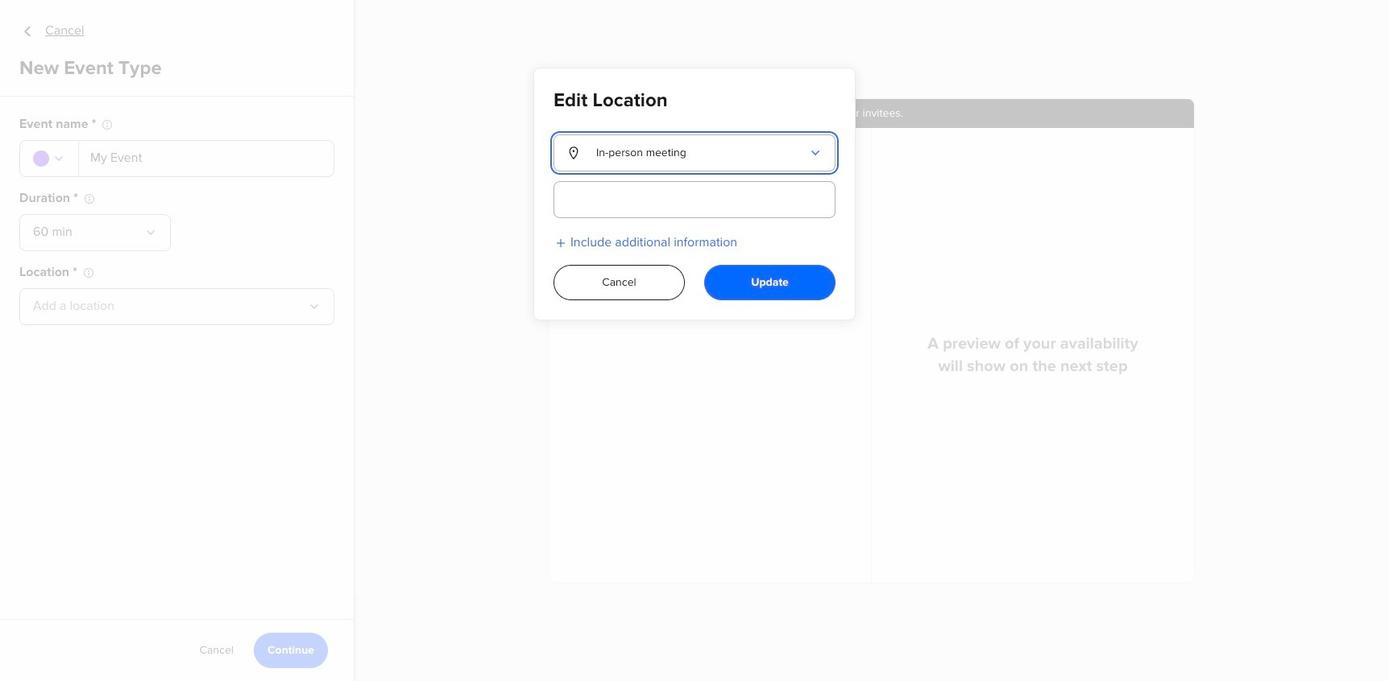 Task type: vqa. For each thing, say whether or not it's contained in the screenshot.
SEARCH FIELD
no



Task type: locate. For each thing, give the bounding box(es) containing it.
calendly image
[[45, 19, 124, 42]]

name text field
[[79, 140, 334, 177]]

Physical location text field
[[554, 181, 836, 218]]



Task type: describe. For each thing, give the bounding box(es) containing it.
set up the basics progress progress bar
[[1187, 638, 1235, 646]]

main navigation element
[[0, 0, 210, 682]]

Location button
[[554, 135, 836, 172]]



